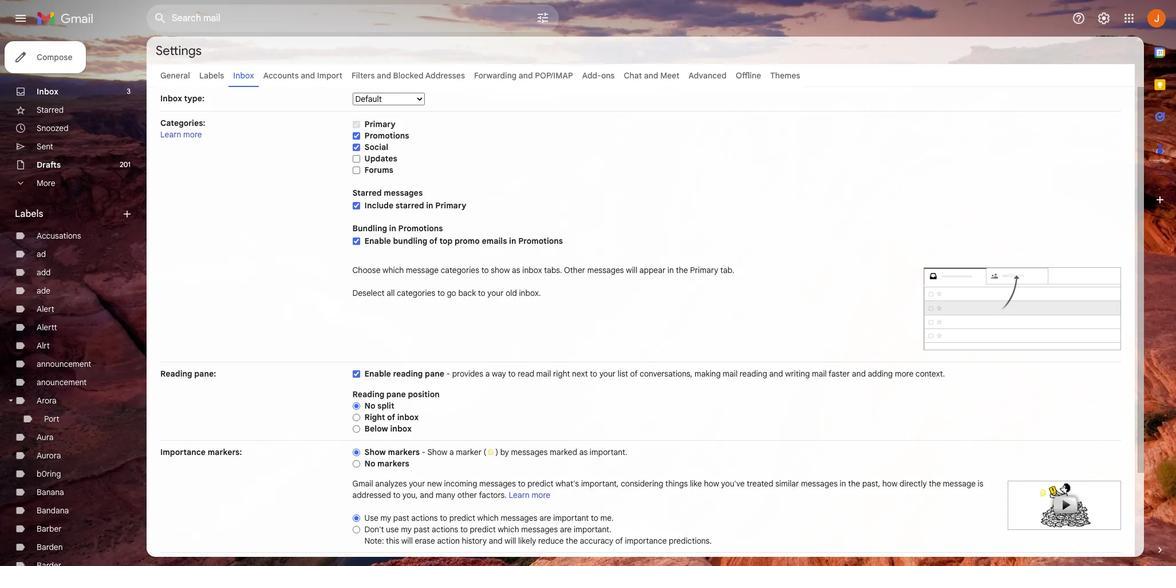 Task type: vqa. For each thing, say whether or not it's contained in the screenshot.
Cozy
no



Task type: locate. For each thing, give the bounding box(es) containing it.
starred for starred link
[[37, 105, 64, 115]]

accusations link
[[37, 231, 81, 241]]

1 vertical spatial promotions
[[399, 223, 443, 234]]

starred up the snoozed
[[37, 105, 64, 115]]

1 vertical spatial starred
[[353, 188, 382, 198]]

inbox left tabs.
[[523, 265, 542, 276]]

will
[[626, 265, 638, 276], [402, 536, 413, 547], [505, 536, 516, 547]]

offline link
[[736, 70, 762, 81]]

no for no split
[[365, 401, 376, 411]]

enable down bundling
[[365, 236, 391, 246]]

messages right other
[[588, 265, 624, 276]]

likely
[[518, 536, 537, 547]]

to up "learn more"
[[518, 479, 526, 489]]

predict down other
[[450, 513, 476, 524]]

your left "old"
[[488, 288, 504, 299]]

reading up no split
[[353, 390, 385, 400]]

0 horizontal spatial mail
[[537, 369, 551, 379]]

0 horizontal spatial my
[[381, 513, 391, 524]]

1 vertical spatial labels
[[15, 209, 43, 220]]

primary up the social
[[365, 119, 396, 129]]

promo
[[455, 236, 480, 246]]

categories:
[[160, 118, 206, 128]]

message
[[406, 265, 439, 276], [944, 479, 976, 489]]

2 enable from the top
[[365, 369, 391, 379]]

past inside don't use my past actions to predict which messages are important. note: this will erase action history and will likely reduce the accuracy of importance predictions.
[[414, 525, 430, 535]]

and right faster
[[853, 369, 866, 379]]

inbox left type:
[[160, 93, 182, 104]]

choose which message categories to show as inbox tabs. other messages will appear in the primary tab.
[[353, 265, 735, 276]]

labels
[[199, 70, 224, 81], [15, 209, 43, 220]]

reading pane position
[[353, 390, 440, 400]]

primary up top
[[436, 201, 467, 211]]

2 vertical spatial your
[[409, 479, 425, 489]]

0 horizontal spatial -
[[422, 447, 426, 458]]

labels inside 'navigation'
[[15, 209, 43, 220]]

0 vertical spatial starred
[[37, 105, 64, 115]]

your left list
[[600, 369, 616, 379]]

predict down use my past actions to predict which messages are important to me. at the bottom of page
[[470, 525, 496, 535]]

which up all
[[383, 265, 404, 276]]

are inside don't use my past actions to predict which messages are important. note: this will erase action history and will likely reduce the accuracy of importance predictions.
[[560, 525, 572, 535]]

learn more link right factors.
[[509, 490, 551, 501]]

labels down more
[[15, 209, 43, 220]]

reading
[[160, 369, 192, 379], [353, 390, 385, 400]]

of right accuracy
[[616, 536, 623, 547]]

1 vertical spatial which
[[478, 513, 499, 524]]

1 vertical spatial actions
[[432, 525, 459, 535]]

as right show
[[512, 265, 521, 276]]

don't
[[365, 525, 384, 535]]

Enable bundling of top promo emails in Promotions checkbox
[[353, 237, 360, 246]]

more down categories:
[[183, 129, 202, 140]]

reading left pane:
[[160, 369, 192, 379]]

1 vertical spatial learn
[[509, 490, 530, 501]]

starred
[[37, 105, 64, 115], [353, 188, 382, 198]]

and inside don't use my past actions to predict which messages are important. note: this will erase action history and will likely reduce the accuracy of importance predictions.
[[489, 536, 503, 547]]

enable for enable reading pane - provides a way to read mail right next to your list of conversations, making mail reading and writing mail faster and adding more context.
[[365, 369, 391, 379]]

messages right by
[[511, 447, 548, 458]]

categories right all
[[397, 288, 436, 299]]

inbox link up starred link
[[37, 87, 58, 97]]

0 vertical spatial pane
[[425, 369, 445, 379]]

Search mail text field
[[172, 13, 504, 24]]

reading for reading pane position
[[353, 390, 385, 400]]

chat
[[624, 70, 642, 81]]

learn inside 'categories: learn more'
[[160, 129, 181, 140]]

forums
[[365, 165, 394, 175]]

to up 'history' on the left of page
[[461, 525, 468, 535]]

1 horizontal spatial learn more link
[[509, 490, 551, 501]]

accounts and import link
[[263, 70, 343, 81]]

1 horizontal spatial how
[[883, 479, 898, 489]]

banana
[[37, 488, 64, 498]]

message left is
[[944, 479, 976, 489]]

starred for starred messages
[[353, 188, 382, 198]]

starred up the "include starred in primary" option
[[353, 188, 382, 198]]

gmail image
[[37, 7, 99, 30]]

1 horizontal spatial learn
[[509, 490, 530, 501]]

1 horizontal spatial more
[[532, 490, 551, 501]]

tab list
[[1145, 37, 1177, 525]]

promotions up bundling
[[399, 223, 443, 234]]

choose
[[353, 265, 381, 276]]

anouncement
[[37, 378, 87, 388]]

past
[[394, 513, 410, 524], [414, 525, 430, 535]]

the right reduce
[[566, 536, 578, 547]]

to right 'back'
[[478, 288, 486, 299]]

1 horizontal spatial reading
[[353, 390, 385, 400]]

inbox up below inbox on the bottom left
[[397, 413, 419, 423]]

important. up important,
[[590, 447, 628, 458]]

blocked
[[393, 70, 424, 81]]

0 horizontal spatial pane
[[387, 390, 406, 400]]

of
[[430, 236, 438, 246], [631, 369, 638, 379], [387, 413, 395, 423], [616, 536, 623, 547]]

0 horizontal spatial reading
[[160, 369, 192, 379]]

next
[[572, 369, 588, 379]]

messages up likely
[[501, 513, 538, 524]]

0 horizontal spatial your
[[409, 479, 425, 489]]

0 vertical spatial past
[[394, 513, 410, 524]]

0 vertical spatial my
[[381, 513, 391, 524]]

2 mail from the left
[[723, 369, 738, 379]]

categories
[[441, 265, 480, 276], [397, 288, 436, 299]]

marked
[[550, 447, 578, 458]]

aura link
[[37, 433, 54, 443]]

no up right
[[365, 401, 376, 411]]

advanced search options image
[[532, 6, 555, 29]]

0 horizontal spatial how
[[704, 479, 720, 489]]

0 vertical spatial are
[[540, 513, 552, 524]]

mail right making
[[723, 369, 738, 379]]

2 no from the top
[[365, 459, 376, 469]]

No markers radio
[[353, 460, 360, 469]]

social
[[365, 142, 389, 152]]

predict inside gmail analyzes your new incoming messages to predict what's important, considering things like how you've treated similar messages in the past, how directly the message is addressed to you, and many other factors.
[[528, 479, 554, 489]]

and right 'history' on the left of page
[[489, 536, 503, 547]]

which
[[383, 265, 404, 276], [478, 513, 499, 524], [498, 525, 520, 535]]

themes
[[771, 70, 801, 81]]

ade
[[37, 286, 50, 296]]

are up don't use my past actions to predict which messages are important. note: this will erase action history and will likely reduce the accuracy of importance predictions.
[[540, 513, 552, 524]]

messages up reduce
[[522, 525, 558, 535]]

of up below inbox on the bottom left
[[387, 413, 395, 423]]

0 horizontal spatial past
[[394, 513, 410, 524]]

0 vertical spatial primary
[[365, 119, 396, 129]]

1 vertical spatial my
[[401, 525, 412, 535]]

0 horizontal spatial starred
[[37, 105, 64, 115]]

my up use
[[381, 513, 391, 524]]

1 how from the left
[[704, 479, 720, 489]]

enable up reading pane position
[[365, 369, 391, 379]]

as right marked
[[580, 447, 588, 458]]

1 horizontal spatial primary
[[436, 201, 467, 211]]

Primary checkbox
[[353, 120, 360, 129]]

labels navigation
[[0, 37, 147, 567]]

reading left writing
[[740, 369, 768, 379]]

None search field
[[147, 5, 559, 32]]

will right the this on the left bottom
[[402, 536, 413, 547]]

more right adding
[[896, 369, 914, 379]]

1 horizontal spatial labels
[[199, 70, 224, 81]]

past,
[[863, 479, 881, 489]]

2 horizontal spatial more
[[896, 369, 914, 379]]

primary left tab.
[[691, 265, 719, 276]]

pop/imap
[[535, 70, 573, 81]]

0 horizontal spatial categories
[[397, 288, 436, 299]]

in up bundling
[[389, 223, 397, 234]]

and right chat
[[644, 70, 659, 81]]

faster
[[829, 369, 851, 379]]

add-ons link
[[583, 70, 615, 81]]

show left marker
[[428, 447, 448, 458]]

1 vertical spatial more
[[896, 369, 914, 379]]

marker
[[456, 447, 482, 458]]

1 reading from the left
[[393, 369, 423, 379]]

1 vertical spatial learn more link
[[509, 490, 551, 501]]

writing
[[786, 369, 810, 379]]

1 vertical spatial important.
[[574, 525, 612, 535]]

1 horizontal spatial show
[[428, 447, 448, 458]]

actions up action
[[432, 525, 459, 535]]

1 horizontal spatial message
[[944, 479, 976, 489]]

1 vertical spatial reading
[[353, 390, 385, 400]]

labels up type:
[[199, 70, 224, 81]]

1 vertical spatial are
[[560, 525, 572, 535]]

inbox inside the labels 'navigation'
[[37, 87, 58, 97]]

No split radio
[[353, 402, 360, 411]]

inbox up starred link
[[37, 87, 58, 97]]

1 vertical spatial markers
[[378, 459, 410, 469]]

a
[[486, 369, 490, 379], [450, 447, 454, 458]]

1 horizontal spatial pane
[[425, 369, 445, 379]]

bandana link
[[37, 506, 69, 516]]

other
[[564, 265, 586, 276]]

back
[[459, 288, 476, 299]]

include starred in primary
[[365, 201, 467, 211]]

more
[[37, 178, 55, 189]]

actions inside don't use my past actions to predict which messages are important. note: this will erase action history and will likely reduce the accuracy of importance predictions.
[[432, 525, 459, 535]]

to down many
[[440, 513, 448, 524]]

learn down categories:
[[160, 129, 181, 140]]

Right of inbox radio
[[353, 414, 360, 422]]

promotions up choose which message categories to show as inbox tabs. other messages will appear in the primary tab.
[[519, 236, 563, 246]]

1 show from the left
[[365, 447, 386, 458]]

by
[[501, 447, 509, 458]]

0 horizontal spatial reading
[[393, 369, 423, 379]]

the right directly
[[929, 479, 942, 489]]

1 horizontal spatial will
[[505, 536, 516, 547]]

2 vertical spatial more
[[532, 490, 551, 501]]

pane up split
[[387, 390, 406, 400]]

2 vertical spatial inbox
[[390, 424, 412, 434]]

inbox right labels link
[[233, 70, 254, 81]]

message inside gmail analyzes your new incoming messages to predict what's important, considering things like how you've treated similar messages in the past, how directly the message is addressed to you, and many other factors.
[[944, 479, 976, 489]]

predict inside don't use my past actions to predict which messages are important. note: this will erase action history and will likely reduce the accuracy of importance predictions.
[[470, 525, 496, 535]]

0 horizontal spatial more
[[183, 129, 202, 140]]

messages up factors.
[[480, 479, 516, 489]]

a left way
[[486, 369, 490, 379]]

inbox link
[[233, 70, 254, 81], [37, 87, 58, 97]]

learn right factors.
[[509, 490, 530, 501]]

2 how from the left
[[883, 479, 898, 489]]

which up likely
[[498, 525, 520, 535]]

search mail image
[[150, 8, 171, 29]]

Updates checkbox
[[353, 155, 360, 163]]

inbox type:
[[160, 93, 205, 104]]

1 horizontal spatial inbox
[[160, 93, 182, 104]]

0 vertical spatial -
[[447, 369, 450, 379]]

alert link
[[37, 304, 54, 315]]

alrt
[[37, 341, 50, 351]]

1 vertical spatial a
[[450, 447, 454, 458]]

starred link
[[37, 105, 64, 115]]

1 horizontal spatial past
[[414, 525, 430, 535]]

predict up "learn more"
[[528, 479, 554, 489]]

no split
[[365, 401, 395, 411]]

are down important
[[560, 525, 572, 535]]

sent link
[[37, 142, 53, 152]]

None checkbox
[[353, 370, 360, 379]]

link to an instructional video for priority inbox image
[[1008, 481, 1122, 531]]

0 vertical spatial markers
[[388, 447, 420, 458]]

starred inside the labels 'navigation'
[[37, 105, 64, 115]]

1 vertical spatial enable
[[365, 369, 391, 379]]

1 vertical spatial categories
[[397, 288, 436, 299]]

0 vertical spatial inbox link
[[233, 70, 254, 81]]

show up no markers
[[365, 447, 386, 458]]

enable reading pane - provides a way to read mail right next to your list of conversations, making mail reading and writing mail faster and adding more context.
[[365, 369, 946, 379]]

reading for reading pane:
[[160, 369, 192, 379]]

barber
[[37, 524, 62, 535]]

b0ring link
[[37, 469, 61, 480]]

0 vertical spatial no
[[365, 401, 376, 411]]

the right appear
[[676, 265, 688, 276]]

categories up 'back'
[[441, 265, 480, 276]]

1 horizontal spatial reading
[[740, 369, 768, 379]]

1 vertical spatial inbox link
[[37, 87, 58, 97]]

like
[[690, 479, 702, 489]]

2 vertical spatial primary
[[691, 265, 719, 276]]

- left provides
[[447, 369, 450, 379]]

1 vertical spatial as
[[580, 447, 588, 458]]

actions up erase
[[412, 513, 438, 524]]

0 horizontal spatial primary
[[365, 119, 396, 129]]

are
[[540, 513, 552, 524], [560, 525, 572, 535]]

in right 'emails'
[[509, 236, 517, 246]]

0 horizontal spatial learn more link
[[160, 129, 202, 140]]

action
[[437, 536, 460, 547]]

learn more link down categories:
[[160, 129, 202, 140]]

past up use
[[394, 513, 410, 524]]

show
[[365, 447, 386, 458], [428, 447, 448, 458]]

importance
[[625, 536, 667, 547]]

0 vertical spatial more
[[183, 129, 202, 140]]

and down new
[[420, 490, 434, 501]]

2 horizontal spatial inbox
[[233, 70, 254, 81]]

1 horizontal spatial starred
[[353, 188, 382, 198]]

0 horizontal spatial will
[[402, 536, 413, 547]]

1 horizontal spatial are
[[560, 525, 572, 535]]

no right no markers option
[[365, 459, 376, 469]]

aurora link
[[37, 451, 61, 461]]

0 horizontal spatial show
[[365, 447, 386, 458]]

similar
[[776, 479, 799, 489]]

2 vertical spatial which
[[498, 525, 520, 535]]

past up erase
[[414, 525, 430, 535]]

inbox for inbox type:
[[160, 93, 182, 104]]

important.
[[590, 447, 628, 458], [574, 525, 612, 535]]

None radio
[[353, 526, 360, 534]]

my right use
[[401, 525, 412, 535]]

0 vertical spatial your
[[488, 288, 504, 299]]

1 horizontal spatial my
[[401, 525, 412, 535]]

how right past,
[[883, 479, 898, 489]]

type:
[[184, 93, 205, 104]]

1 enable from the top
[[365, 236, 391, 246]]

Include starred in Primary checkbox
[[353, 202, 360, 210]]

labels for labels 'heading'
[[15, 209, 43, 220]]

2 horizontal spatial primary
[[691, 265, 719, 276]]

1 horizontal spatial your
[[488, 288, 504, 299]]

will left appear
[[626, 265, 638, 276]]

announcement
[[37, 359, 91, 370]]

1 horizontal spatial mail
[[723, 369, 738, 379]]

0 horizontal spatial learn
[[160, 129, 181, 140]]

markers for show
[[388, 447, 420, 458]]

note:
[[365, 536, 384, 547]]

which inside don't use my past actions to predict which messages are important. note: this will erase action history and will likely reduce the accuracy of importance predictions.
[[498, 525, 520, 535]]

1 vertical spatial past
[[414, 525, 430, 535]]

enable for enable bundling of top promo emails in promotions
[[365, 236, 391, 246]]

1 horizontal spatial a
[[486, 369, 490, 379]]

201
[[120, 160, 131, 169]]

settings image
[[1098, 11, 1112, 25]]

None radio
[[353, 449, 360, 457]]

reading pane:
[[160, 369, 216, 379]]

2 horizontal spatial mail
[[812, 369, 827, 379]]

importance
[[160, 447, 206, 458]]

messages
[[384, 188, 423, 198], [588, 265, 624, 276], [511, 447, 548, 458], [480, 479, 516, 489], [802, 479, 838, 489], [501, 513, 538, 524], [522, 525, 558, 535]]

markers up analyzes
[[378, 459, 410, 469]]

mail right read in the left of the page
[[537, 369, 551, 379]]

how right the like
[[704, 479, 720, 489]]

which down factors.
[[478, 513, 499, 524]]

history
[[462, 536, 487, 547]]

mail left faster
[[812, 369, 827, 379]]

your up you, at left
[[409, 479, 425, 489]]

1 horizontal spatial categories
[[441, 265, 480, 276]]

is
[[978, 479, 984, 489]]

0 horizontal spatial inbox
[[37, 87, 58, 97]]

arora link
[[37, 396, 57, 406]]

1 vertical spatial your
[[600, 369, 616, 379]]

reading up reading pane position
[[393, 369, 423, 379]]

1 no from the top
[[365, 401, 376, 411]]

2 vertical spatial predict
[[470, 525, 496, 535]]



Task type: describe. For each thing, give the bounding box(es) containing it.
bundling
[[353, 223, 387, 234]]

main menu image
[[14, 11, 28, 25]]

gmail analyzes your new incoming messages to predict what's important, considering things like how you've treated similar messages in the past, how directly the message is addressed to you, and many other factors.
[[353, 479, 984, 501]]

and inside gmail analyzes your new incoming messages to predict what's important, considering things like how you've treated similar messages in the past, how directly the message is addressed to you, and many other factors.
[[420, 490, 434, 501]]

1 vertical spatial inbox
[[397, 413, 419, 423]]

this
[[386, 536, 400, 547]]

below inbox
[[365, 424, 412, 434]]

ad
[[37, 249, 46, 260]]

and right filters
[[377, 70, 391, 81]]

chat and meet
[[624, 70, 680, 81]]

deselect all categories to go back to your old inbox.
[[353, 288, 541, 299]]

1 vertical spatial primary
[[436, 201, 467, 211]]

right
[[365, 413, 385, 423]]

2 vertical spatial promotions
[[519, 236, 563, 246]]

1 vertical spatial -
[[422, 447, 426, 458]]

all
[[387, 288, 395, 299]]

go
[[447, 288, 457, 299]]

factors.
[[479, 490, 507, 501]]

drafts link
[[37, 160, 61, 170]]

what's
[[556, 479, 579, 489]]

ade link
[[37, 286, 50, 296]]

1 horizontal spatial as
[[580, 447, 588, 458]]

alertt link
[[37, 323, 57, 333]]

to right way
[[509, 369, 516, 379]]

Use my past actions to predict which messages are important to me. radio
[[353, 514, 360, 523]]

to down analyzes
[[393, 490, 401, 501]]

add-ons
[[583, 70, 615, 81]]

0 vertical spatial promotions
[[365, 131, 409, 141]]

0 horizontal spatial are
[[540, 513, 552, 524]]

0 vertical spatial learn more link
[[160, 129, 202, 140]]

Promotions checkbox
[[353, 132, 360, 140]]

import
[[317, 70, 343, 81]]

general
[[160, 70, 190, 81]]

categories: learn more
[[160, 118, 206, 140]]

the inside don't use my past actions to predict which messages are important. note: this will erase action history and will likely reduce the accuracy of importance predictions.
[[566, 536, 578, 547]]

2 reading from the left
[[740, 369, 768, 379]]

and left the import
[[301, 70, 315, 81]]

forwarding and pop/imap link
[[474, 70, 573, 81]]

provides
[[452, 369, 484, 379]]

messages inside don't use my past actions to predict which messages are important. note: this will erase action history and will likely reduce the accuracy of importance predictions.
[[522, 525, 558, 535]]

below
[[365, 424, 388, 434]]

to inside don't use my past actions to predict which messages are important. note: this will erase action history and will likely reduce the accuracy of importance predictions.
[[461, 525, 468, 535]]

snoozed link
[[37, 123, 69, 134]]

1 vertical spatial predict
[[450, 513, 476, 524]]

addresses
[[426, 70, 465, 81]]

bundling in promotions
[[353, 223, 443, 234]]

to left me.
[[591, 513, 599, 524]]

labels heading
[[15, 209, 121, 220]]

2 horizontal spatial your
[[600, 369, 616, 379]]

of left top
[[430, 236, 438, 246]]

add-
[[583, 70, 602, 81]]

conversations,
[[640, 369, 693, 379]]

labels link
[[199, 70, 224, 81]]

top
[[440, 236, 453, 246]]

snoozed
[[37, 123, 69, 134]]

position
[[408, 390, 440, 400]]

split
[[378, 401, 395, 411]]

and left the pop/imap
[[519, 70, 533, 81]]

important
[[554, 513, 589, 524]]

0 horizontal spatial as
[[512, 265, 521, 276]]

emails
[[482, 236, 507, 246]]

0 vertical spatial inbox
[[523, 265, 542, 276]]

messages up the starred
[[384, 188, 423, 198]]

forwarding and pop/imap
[[474, 70, 573, 81]]

don't use my past actions to predict which messages are important. note: this will erase action history and will likely reduce the accuracy of importance predictions.
[[365, 525, 712, 547]]

bandana
[[37, 506, 69, 516]]

banana link
[[37, 488, 64, 498]]

in right appear
[[668, 265, 674, 276]]

new
[[427, 479, 442, 489]]

0 horizontal spatial a
[[450, 447, 454, 458]]

aurora
[[37, 451, 61, 461]]

markers for no
[[378, 459, 410, 469]]

your inside gmail analyzes your new incoming messages to predict what's important, considering things like how you've treated similar messages in the past, how directly the message is addressed to you, and many other factors.
[[409, 479, 425, 489]]

and left writing
[[770, 369, 784, 379]]

you've
[[722, 479, 745, 489]]

messages right similar
[[802, 479, 838, 489]]

1 horizontal spatial inbox link
[[233, 70, 254, 81]]

you,
[[403, 490, 418, 501]]

use my past actions to predict which messages are important to me.
[[365, 513, 614, 524]]

0 vertical spatial a
[[486, 369, 490, 379]]

inbox for the right inbox link
[[233, 70, 254, 81]]

inbox for left inbox link
[[37, 87, 58, 97]]

3 mail from the left
[[812, 369, 827, 379]]

addressed
[[353, 490, 391, 501]]

me.
[[601, 513, 614, 524]]

1 horizontal spatial -
[[447, 369, 450, 379]]

considering
[[621, 479, 664, 489]]

Social checkbox
[[353, 143, 360, 152]]

in right the starred
[[426, 201, 434, 211]]

my inside don't use my past actions to predict which messages are important. note: this will erase action history and will likely reduce the accuracy of importance predictions.
[[401, 525, 412, 535]]

drafts
[[37, 160, 61, 170]]

to right next at the left bottom of the page
[[590, 369, 598, 379]]

treated
[[747, 479, 774, 489]]

filters and blocked addresses
[[352, 70, 465, 81]]

filters
[[352, 70, 375, 81]]

important. inside don't use my past actions to predict which messages are important. note: this will erase action history and will likely reduce the accuracy of importance predictions.
[[574, 525, 612, 535]]

port link
[[44, 414, 59, 425]]

0 vertical spatial important.
[[590, 447, 628, 458]]

starred messages
[[353, 188, 423, 198]]

add link
[[37, 268, 51, 278]]

in inside gmail analyzes your new incoming messages to predict what's important, considering things like how you've treated similar messages in the past, how directly the message is addressed to you, and many other factors.
[[840, 479, 847, 489]]

compose button
[[5, 41, 86, 73]]

tabs.
[[545, 265, 563, 276]]

to left show
[[482, 265, 489, 276]]

aura
[[37, 433, 54, 443]]

forwarding
[[474, 70, 517, 81]]

read
[[518, 369, 535, 379]]

Forums checkbox
[[353, 166, 360, 175]]

1 mail from the left
[[537, 369, 551, 379]]

themes link
[[771, 70, 801, 81]]

things
[[666, 479, 688, 489]]

more inside 'categories: learn more'
[[183, 129, 202, 140]]

0 vertical spatial actions
[[412, 513, 438, 524]]

arora
[[37, 396, 57, 406]]

updates
[[365, 154, 398, 164]]

offline
[[736, 70, 762, 81]]

labels for labels link
[[199, 70, 224, 81]]

of inside don't use my past actions to predict which messages are important. note: this will erase action history and will likely reduce the accuracy of importance predictions.
[[616, 536, 623, 547]]

starred
[[396, 201, 424, 211]]

2 horizontal spatial will
[[626, 265, 638, 276]]

barber link
[[37, 524, 62, 535]]

analyzes
[[375, 479, 407, 489]]

accusations
[[37, 231, 81, 241]]

important,
[[582, 479, 619, 489]]

the left past,
[[849, 479, 861, 489]]

show markers - show a marker (
[[365, 447, 489, 458]]

settings
[[156, 43, 202, 58]]

support image
[[1073, 11, 1086, 25]]

ad link
[[37, 249, 46, 260]]

port
[[44, 414, 59, 425]]

Below inbox radio
[[353, 425, 360, 434]]

1 vertical spatial pane
[[387, 390, 406, 400]]

2 show from the left
[[428, 447, 448, 458]]

meet
[[661, 70, 680, 81]]

0 vertical spatial which
[[383, 265, 404, 276]]

0 horizontal spatial inbox link
[[37, 87, 58, 97]]

0 horizontal spatial message
[[406, 265, 439, 276]]

way
[[492, 369, 507, 379]]

0 vertical spatial categories
[[441, 265, 480, 276]]

to left go
[[438, 288, 445, 299]]

advanced link
[[689, 70, 727, 81]]

of right list
[[631, 369, 638, 379]]

context.
[[916, 369, 946, 379]]

bundling
[[393, 236, 428, 246]]

erase
[[415, 536, 435, 547]]

no for no markers
[[365, 459, 376, 469]]

appear
[[640, 265, 666, 276]]

show
[[491, 265, 510, 276]]



